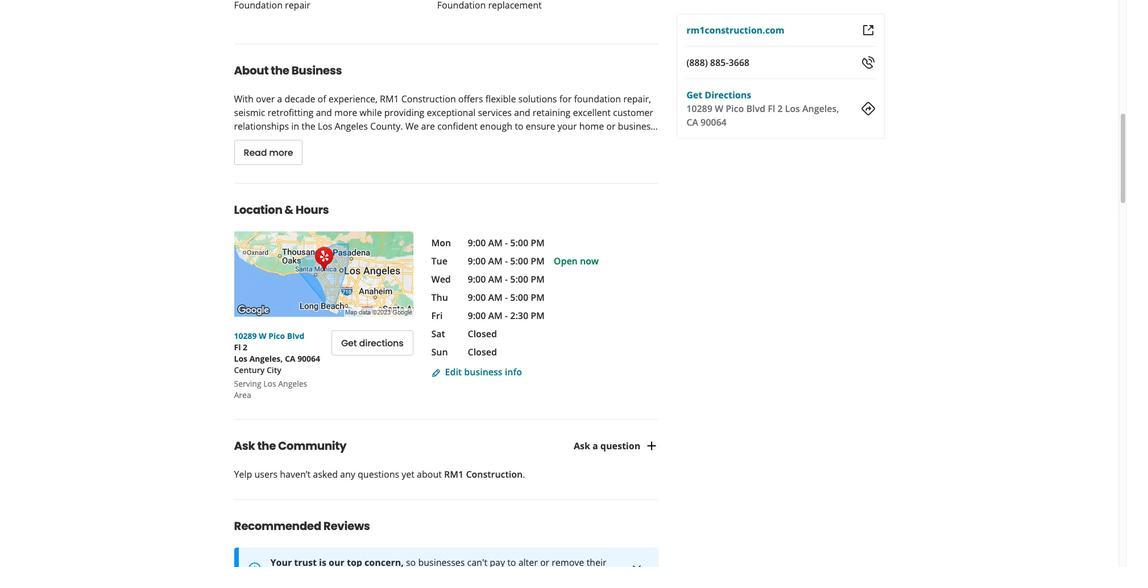 Task type: locate. For each thing, give the bounding box(es) containing it.
questions
[[358, 469, 399, 481]]

0 horizontal spatial angeles,
[[250, 354, 283, 364]]

w inside get directions 10289 w pico blvd fl 2 los angeles, ca 90064
[[715, 102, 724, 115]]

24 info v2 image
[[248, 562, 261, 567]]

4 9:00 am - 5:00 pm from the top
[[468, 292, 545, 304]]

get directions link
[[687, 89, 752, 101]]

1 vertical spatial closed
[[468, 346, 497, 359]]

0 horizontal spatial angeles
[[278, 379, 307, 389]]

construction
[[402, 93, 456, 105], [466, 469, 523, 481]]

0 horizontal spatial and
[[316, 107, 332, 119]]

business
[[292, 63, 342, 79]]

close image
[[631, 563, 644, 567]]

1 horizontal spatial ask
[[574, 440, 591, 452]]

angeles inside 10289 w pico blvd fl 2 los angeles, ca 90064 century city serving los angeles area
[[278, 379, 307, 389]]

w inside 10289 w pico blvd fl 2 los angeles, ca 90064 century city serving los angeles area
[[259, 331, 267, 342]]

angeles down while
[[335, 120, 368, 133]]

a right over
[[277, 93, 282, 105]]

city
[[267, 365, 281, 376]]

the for business
[[271, 63, 289, 79]]

9:00 right fri
[[468, 310, 486, 322]]

edit business info button
[[432, 366, 522, 379]]

1 horizontal spatial get
[[687, 89, 703, 101]]

1 9:00 from the top
[[468, 237, 486, 249]]

0 horizontal spatial fl
[[234, 342, 241, 353]]

blvd inside 10289 w pico blvd fl 2 los angeles, ca 90064 century city serving los angeles area
[[287, 331, 305, 342]]

0 horizontal spatial ask
[[234, 438, 255, 454]]

5 - from the top
[[505, 310, 508, 322]]

3 9:00 am - 5:00 pm from the top
[[468, 273, 545, 286]]

2
[[778, 102, 783, 115], [243, 342, 248, 353]]

1 horizontal spatial angeles,
[[803, 102, 840, 115]]

ensure
[[526, 120, 556, 133]]

1 horizontal spatial fl
[[768, 102, 776, 115]]

angeles
[[335, 120, 368, 133], [278, 379, 307, 389]]

1 horizontal spatial ca
[[687, 116, 699, 129]]

1 horizontal spatial and
[[514, 107, 531, 119]]

construction inside with over a decade of experience, rm1 construction offers flexible solutions for foundation repair, seismic retrofitting and more while providing exceptional services and retaining excellent customer relationships in the los angeles county. we are confident enough to ensure your home or busines …
[[402, 93, 456, 105]]

5:00 for mon
[[511, 237, 529, 249]]

1 vertical spatial blvd
[[287, 331, 305, 342]]

2 closed from the top
[[468, 346, 497, 359]]

5 9:00 from the top
[[468, 310, 486, 322]]

9:00 for mon
[[468, 237, 486, 249]]

open now
[[554, 255, 599, 268]]

w down get directions link
[[715, 102, 724, 115]]

pm for tue
[[531, 255, 545, 268]]

exceptional
[[427, 107, 476, 119]]

your
[[558, 120, 577, 133]]

rm1 right about
[[444, 469, 464, 481]]

read more
[[244, 146, 293, 159]]

9:00 for tue
[[468, 255, 486, 268]]

1 vertical spatial get
[[341, 337, 357, 350]]

closed up business
[[468, 346, 497, 359]]

1 horizontal spatial more
[[335, 107, 357, 119]]

ask for ask the community
[[234, 438, 255, 454]]

the right in
[[302, 120, 316, 133]]

wed
[[432, 273, 451, 286]]

0 horizontal spatial more
[[269, 146, 293, 159]]

read more button
[[234, 140, 303, 165]]

busines
[[618, 120, 651, 133]]

- for fri
[[505, 310, 508, 322]]

1 vertical spatial ca
[[285, 354, 296, 364]]

enough
[[480, 120, 513, 133]]

1 am from the top
[[488, 237, 503, 249]]

ask a question
[[574, 440, 641, 452]]

5 pm from the top
[[531, 310, 545, 322]]

and down the of
[[316, 107, 332, 119]]

fl
[[768, 102, 776, 115], [234, 342, 241, 353]]

1 pm from the top
[[531, 237, 545, 249]]

rm1
[[380, 93, 399, 105], [444, 469, 464, 481]]

0 horizontal spatial a
[[277, 93, 282, 105]]

a left 'question'
[[593, 440, 598, 452]]

0 horizontal spatial 10289
[[234, 331, 257, 342]]

10289 up century
[[234, 331, 257, 342]]

ask up yelp
[[234, 438, 255, 454]]

confident
[[438, 120, 478, 133]]

about the business
[[234, 63, 342, 79]]

pm
[[531, 237, 545, 249], [531, 255, 545, 268], [531, 273, 545, 286], [531, 292, 545, 304], [531, 310, 545, 322]]

0 vertical spatial w
[[715, 102, 724, 115]]

closed
[[468, 328, 497, 340], [468, 346, 497, 359]]

2 - from the top
[[505, 255, 508, 268]]

to
[[515, 120, 524, 133]]

10289 inside get directions 10289 w pico blvd fl 2 los angeles, ca 90064
[[687, 102, 713, 115]]

angeles,
[[803, 102, 840, 115], [250, 354, 283, 364]]

4 9:00 from the top
[[468, 292, 486, 304]]

blvd
[[747, 102, 766, 115], [287, 331, 305, 342]]

9:00 am - 2:30 pm
[[468, 310, 545, 322]]

0 vertical spatial angeles
[[335, 120, 368, 133]]

4 pm from the top
[[531, 292, 545, 304]]

get directions
[[341, 337, 404, 350]]

2 5:00 from the top
[[511, 255, 529, 268]]

9:00 am - 5:00 pm for tue
[[468, 255, 545, 268]]

0 vertical spatial ca
[[687, 116, 699, 129]]

0 vertical spatial blvd
[[747, 102, 766, 115]]

angeles, up the city
[[250, 354, 283, 364]]

blvd inside get directions 10289 w pico blvd fl 2 los angeles, ca 90064
[[747, 102, 766, 115]]

1 horizontal spatial blvd
[[747, 102, 766, 115]]

area
[[234, 390, 251, 401]]

more down experience,
[[335, 107, 357, 119]]

the inside ask the community element
[[257, 438, 276, 454]]

with over a decade of experience, rm1 construction offers flexible solutions for foundation repair, seismic retrofitting and more while providing exceptional services and retaining excellent customer relationships in the los angeles county. we are confident enough to ensure your home or busines …
[[234, 93, 658, 133]]

9:00 right "mon"
[[468, 237, 486, 249]]

1 vertical spatial angeles,
[[250, 354, 283, 364]]

rm1construction.com link
[[687, 24, 785, 36]]

1 vertical spatial more
[[269, 146, 293, 159]]

1 vertical spatial angeles
[[278, 379, 307, 389]]

closed down 9:00 am - 2:30 pm
[[468, 328, 497, 340]]

yet
[[402, 469, 415, 481]]

get down (888)
[[687, 89, 703, 101]]

about the business element
[[216, 44, 659, 165]]

pico down directions
[[726, 102, 744, 115]]

0 horizontal spatial construction
[[402, 93, 456, 105]]

0 horizontal spatial 2
[[243, 342, 248, 353]]

0 vertical spatial more
[[335, 107, 357, 119]]

location
[[234, 202, 283, 218]]

1 horizontal spatial construction
[[466, 469, 523, 481]]

1 vertical spatial construction
[[466, 469, 523, 481]]

ca down get directions link
[[687, 116, 699, 129]]

1 vertical spatial 90064
[[298, 354, 320, 364]]

1 horizontal spatial a
[[593, 440, 598, 452]]

ask the community
[[234, 438, 347, 454]]

0 horizontal spatial ca
[[285, 354, 296, 364]]

while
[[360, 107, 382, 119]]

4 am from the top
[[488, 292, 503, 304]]

5 am from the top
[[488, 310, 503, 322]]

1 horizontal spatial pico
[[726, 102, 744, 115]]

1 horizontal spatial 2
[[778, 102, 783, 115]]

0 vertical spatial construction
[[402, 93, 456, 105]]

0 horizontal spatial 90064
[[298, 354, 320, 364]]

county.
[[370, 120, 403, 133]]

3 pm from the top
[[531, 273, 545, 286]]

get
[[687, 89, 703, 101], [341, 337, 357, 350]]

4 - from the top
[[505, 292, 508, 304]]

1 vertical spatial 2
[[243, 342, 248, 353]]

2 vertical spatial the
[[257, 438, 276, 454]]

los
[[786, 102, 800, 115], [318, 120, 333, 133], [234, 354, 248, 364], [264, 379, 276, 389]]

ask left 'question'
[[574, 440, 591, 452]]

0 horizontal spatial get
[[341, 337, 357, 350]]

2 am from the top
[[488, 255, 503, 268]]

providing
[[385, 107, 425, 119]]

- for mon
[[505, 237, 508, 249]]

1 horizontal spatial 10289
[[687, 102, 713, 115]]

get inside get directions link
[[341, 337, 357, 350]]

2 pm from the top
[[531, 255, 545, 268]]

9:00 am - 5:00 pm for thu
[[468, 292, 545, 304]]

get left directions
[[341, 337, 357, 350]]

5:00 for tue
[[511, 255, 529, 268]]

3 am from the top
[[488, 273, 503, 286]]

9:00 up 9:00 am - 2:30 pm
[[468, 292, 486, 304]]

0 horizontal spatial blvd
[[287, 331, 305, 342]]

0 vertical spatial fl
[[768, 102, 776, 115]]

9:00 am - 5:00 pm for wed
[[468, 273, 545, 286]]

90064 down get directions link
[[701, 116, 727, 129]]

more right read
[[269, 146, 293, 159]]

decade
[[285, 93, 315, 105]]

- for wed
[[505, 273, 508, 286]]

recommended reviews element
[[216, 500, 659, 567]]

1 vertical spatial the
[[302, 120, 316, 133]]

2 and from the left
[[514, 107, 531, 119]]

3 - from the top
[[505, 273, 508, 286]]

read
[[244, 146, 267, 159]]

ca
[[687, 116, 699, 129], [285, 354, 296, 364]]

of
[[318, 93, 326, 105]]

am for fri
[[488, 310, 503, 322]]

2 9:00 am - 5:00 pm from the top
[[468, 255, 545, 268]]

0 vertical spatial the
[[271, 63, 289, 79]]

10289 down get directions link
[[687, 102, 713, 115]]

angeles, left 24 directions v2 icon
[[803, 102, 840, 115]]

90064
[[701, 116, 727, 129], [298, 354, 320, 364]]

0 vertical spatial closed
[[468, 328, 497, 340]]

90064 down 10289 w pico blvd link
[[298, 354, 320, 364]]

1 - from the top
[[505, 237, 508, 249]]

1 vertical spatial pico
[[269, 331, 285, 342]]

the
[[271, 63, 289, 79], [302, 120, 316, 133], [257, 438, 276, 454]]

in
[[291, 120, 299, 133]]

and up to
[[514, 107, 531, 119]]

5:00
[[511, 237, 529, 249], [511, 255, 529, 268], [511, 273, 529, 286], [511, 292, 529, 304]]

3 5:00 from the top
[[511, 273, 529, 286]]

10289
[[687, 102, 713, 115], [234, 331, 257, 342]]

0 vertical spatial 90064
[[701, 116, 727, 129]]

90064 inside get directions 10289 w pico blvd fl 2 los angeles, ca 90064
[[701, 116, 727, 129]]

1 vertical spatial w
[[259, 331, 267, 342]]

10289 inside 10289 w pico blvd fl 2 los angeles, ca 90064 century city serving los angeles area
[[234, 331, 257, 342]]

ask a question link
[[574, 439, 659, 453]]

0 vertical spatial pico
[[726, 102, 744, 115]]

pico up the city
[[269, 331, 285, 342]]

(888)
[[687, 56, 708, 69]]

the up users at bottom
[[257, 438, 276, 454]]

5:00 for thu
[[511, 292, 529, 304]]

get inside get directions 10289 w pico blvd fl 2 los angeles, ca 90064
[[687, 89, 703, 101]]

los inside get directions 10289 w pico blvd fl 2 los angeles, ca 90064
[[786, 102, 800, 115]]

pico
[[726, 102, 744, 115], [269, 331, 285, 342]]

pico inside get directions 10289 w pico blvd fl 2 los angeles, ca 90064
[[726, 102, 744, 115]]

ask for ask a question
[[574, 440, 591, 452]]

1 horizontal spatial rm1
[[444, 469, 464, 481]]

the for community
[[257, 438, 276, 454]]

4 5:00 from the top
[[511, 292, 529, 304]]

1 horizontal spatial w
[[715, 102, 724, 115]]

3 9:00 from the top
[[468, 273, 486, 286]]

1 5:00 from the top
[[511, 237, 529, 249]]

9:00 right wed
[[468, 273, 486, 286]]

9:00 for wed
[[468, 273, 486, 286]]

1 vertical spatial rm1
[[444, 469, 464, 481]]

directions
[[359, 337, 404, 350]]

(888) 885-3668
[[687, 56, 750, 69]]

rm1 up the "providing" at the top of the page
[[380, 93, 399, 105]]

2 inside get directions 10289 w pico blvd fl 2 los angeles, ca 90064
[[778, 102, 783, 115]]

0 vertical spatial 2
[[778, 102, 783, 115]]

over
[[256, 93, 275, 105]]

ask the community element
[[216, 420, 677, 482]]

1 vertical spatial fl
[[234, 342, 241, 353]]

1 9:00 am - 5:00 pm from the top
[[468, 237, 545, 249]]

am
[[488, 237, 503, 249], [488, 255, 503, 268], [488, 273, 503, 286], [488, 292, 503, 304], [488, 310, 503, 322]]

90064 inside 10289 w pico blvd fl 2 los angeles, ca 90064 century city serving los angeles area
[[298, 354, 320, 364]]

1 closed from the top
[[468, 328, 497, 340]]

0 vertical spatial get
[[687, 89, 703, 101]]

w up century
[[259, 331, 267, 342]]

1 horizontal spatial angeles
[[335, 120, 368, 133]]

1 horizontal spatial 90064
[[701, 116, 727, 129]]

0 vertical spatial angeles,
[[803, 102, 840, 115]]

…
[[651, 120, 658, 133]]

9:00
[[468, 237, 486, 249], [468, 255, 486, 268], [468, 273, 486, 286], [468, 292, 486, 304], [468, 310, 486, 322]]

9:00 right "tue"
[[468, 255, 486, 268]]

0 vertical spatial 10289
[[687, 102, 713, 115]]

ca down 10289 w pico blvd link
[[285, 354, 296, 364]]

9:00 for thu
[[468, 292, 486, 304]]

fri
[[432, 310, 443, 322]]

0 horizontal spatial w
[[259, 331, 267, 342]]

2 9:00 from the top
[[468, 255, 486, 268]]

24 add v2 image
[[645, 439, 659, 453]]

0 horizontal spatial rm1
[[380, 93, 399, 105]]

0 horizontal spatial pico
[[269, 331, 285, 342]]

-
[[505, 237, 508, 249], [505, 255, 508, 268], [505, 273, 508, 286], [505, 292, 508, 304], [505, 310, 508, 322]]

885-
[[711, 56, 729, 69]]

the right about
[[271, 63, 289, 79]]

10289 w pico blvd fl 2 los angeles, ca 90064 century city serving los angeles area
[[234, 331, 320, 401]]

0 vertical spatial a
[[277, 93, 282, 105]]

ca inside get directions 10289 w pico blvd fl 2 los angeles, ca 90064
[[687, 116, 699, 129]]

9:00 am - 5:00 pm
[[468, 237, 545, 249], [468, 255, 545, 268], [468, 273, 545, 286], [468, 292, 545, 304]]

users
[[255, 469, 278, 481]]

1 vertical spatial 10289
[[234, 331, 257, 342]]

0 vertical spatial rm1
[[380, 93, 399, 105]]

angeles down the city
[[278, 379, 307, 389]]

thu
[[432, 292, 448, 304]]

a
[[277, 93, 282, 105], [593, 440, 598, 452]]

pm for mon
[[531, 237, 545, 249]]

9:00 for fri
[[468, 310, 486, 322]]

closed for sun
[[468, 346, 497, 359]]

map image
[[234, 232, 413, 317]]

rm1construction.com
[[687, 24, 785, 36]]



Task type: describe. For each thing, give the bounding box(es) containing it.
get for get directions 10289 w pico blvd fl 2 los angeles, ca 90064
[[687, 89, 703, 101]]

offers
[[459, 93, 483, 105]]

experience,
[[329, 93, 378, 105]]

2 inside 10289 w pico blvd fl 2 los angeles, ca 90064 century city serving los angeles area
[[243, 342, 248, 353]]

any
[[340, 469, 356, 481]]

10289 w pico blvd link
[[234, 331, 305, 342]]

about
[[234, 63, 269, 79]]

edit
[[445, 366, 462, 379]]

relationships
[[234, 120, 289, 133]]

serving
[[234, 379, 261, 389]]

1 and from the left
[[316, 107, 332, 119]]

retrofitting
[[268, 107, 314, 119]]

- for thu
[[505, 292, 508, 304]]

info
[[505, 366, 522, 379]]

open
[[554, 255, 578, 268]]

sat
[[432, 328, 445, 340]]

am for mon
[[488, 237, 503, 249]]

for
[[560, 93, 572, 105]]

- for tue
[[505, 255, 508, 268]]

ca inside 10289 w pico blvd fl 2 los angeles, ca 90064 century city serving los angeles area
[[285, 354, 296, 364]]

a inside with over a decade of experience, rm1 construction offers flexible solutions for foundation repair, seismic retrofitting and more while providing exceptional services and retaining excellent customer relationships in the los angeles county. we are confident enough to ensure your home or busines …
[[277, 93, 282, 105]]

16 pencil v2 image
[[432, 369, 441, 378]]

mon
[[432, 237, 451, 249]]

angeles inside with over a decade of experience, rm1 construction offers flexible solutions for foundation repair, seismic retrofitting and more while providing exceptional services and retaining excellent customer relationships in the los angeles county. we are confident enough to ensure your home or busines …
[[335, 120, 368, 133]]

haven't
[[280, 469, 311, 481]]

5:00 for wed
[[511, 273, 529, 286]]

location & hours
[[234, 202, 329, 218]]

yelp users haven't asked any questions yet about rm1 construction .
[[234, 469, 525, 481]]

recommended reviews
[[234, 519, 370, 535]]

with
[[234, 93, 254, 105]]

we
[[405, 120, 419, 133]]

seismic
[[234, 107, 265, 119]]

get for get directions
[[341, 337, 357, 350]]

question
[[601, 440, 641, 452]]

9:00 am - 5:00 pm for mon
[[468, 237, 545, 249]]

los inside with over a decade of experience, rm1 construction offers flexible solutions for foundation repair, seismic retrofitting and more while providing exceptional services and retaining excellent customer relationships in the los angeles county. we are confident enough to ensure your home or busines …
[[318, 120, 333, 133]]

rm1 inside with over a decade of experience, rm1 construction offers flexible solutions for foundation repair, seismic retrofitting and more while providing exceptional services and retaining excellent customer relationships in the los angeles county. we are confident enough to ensure your home or busines …
[[380, 93, 399, 105]]

repair,
[[624, 93, 651, 105]]

services
[[478, 107, 512, 119]]

are
[[421, 120, 435, 133]]

customer
[[613, 107, 654, 119]]

business
[[464, 366, 503, 379]]

recommended
[[234, 519, 321, 535]]

get directions link
[[332, 331, 413, 356]]

&
[[285, 202, 294, 218]]

get directions 10289 w pico blvd fl 2 los angeles, ca 90064
[[687, 89, 840, 129]]

the inside with over a decade of experience, rm1 construction offers flexible solutions for foundation repair, seismic retrofitting and more while providing exceptional services and retaining excellent customer relationships in the los angeles county. we are confident enough to ensure your home or busines …
[[302, 120, 316, 133]]

sun
[[432, 346, 448, 359]]

directions
[[705, 89, 752, 101]]

24 phone v2 image
[[862, 56, 875, 69]]

angeles, inside 10289 w pico blvd fl 2 los angeles, ca 90064 century city serving los angeles area
[[250, 354, 283, 364]]

excellent
[[573, 107, 611, 119]]

rm1 inside ask the community element
[[444, 469, 464, 481]]

2:30
[[511, 310, 529, 322]]

24 external link v2 image
[[862, 23, 875, 37]]

24 directions v2 image
[[862, 102, 875, 116]]

more inside button
[[269, 146, 293, 159]]

foundation
[[574, 93, 621, 105]]

asked
[[313, 469, 338, 481]]

pm for fri
[[531, 310, 545, 322]]

construction inside ask the community element
[[466, 469, 523, 481]]

pm for wed
[[531, 273, 545, 286]]

now
[[580, 255, 599, 268]]

flexible
[[486, 93, 516, 105]]

.
[[523, 469, 525, 481]]

am for wed
[[488, 273, 503, 286]]

reviews
[[324, 519, 370, 535]]

location & hours element
[[216, 183, 677, 401]]

pm for thu
[[531, 292, 545, 304]]

or
[[607, 120, 616, 133]]

closed for sat
[[468, 328, 497, 340]]

community
[[278, 438, 347, 454]]

retaining
[[533, 107, 571, 119]]

edit business info
[[445, 366, 522, 379]]

fl inside 10289 w pico blvd fl 2 los angeles, ca 90064 century city serving los angeles area
[[234, 342, 241, 353]]

solutions
[[519, 93, 557, 105]]

info alert
[[234, 548, 659, 567]]

1 vertical spatial a
[[593, 440, 598, 452]]

century
[[234, 365, 265, 376]]

3668
[[729, 56, 750, 69]]

am for tue
[[488, 255, 503, 268]]

tue
[[432, 255, 448, 268]]

yelp
[[234, 469, 252, 481]]

hours
[[296, 202, 329, 218]]

more inside with over a decade of experience, rm1 construction offers flexible solutions for foundation repair, seismic retrofitting and more while providing exceptional services and retaining excellent customer relationships in the los angeles county. we are confident enough to ensure your home or busines …
[[335, 107, 357, 119]]

am for thu
[[488, 292, 503, 304]]

fl inside get directions 10289 w pico blvd fl 2 los angeles, ca 90064
[[768, 102, 776, 115]]

pico inside 10289 w pico blvd fl 2 los angeles, ca 90064 century city serving los angeles area
[[269, 331, 285, 342]]

about
[[417, 469, 442, 481]]

angeles, inside get directions 10289 w pico blvd fl 2 los angeles, ca 90064
[[803, 102, 840, 115]]

home
[[580, 120, 604, 133]]



Task type: vqa. For each thing, say whether or not it's contained in the screenshot.


